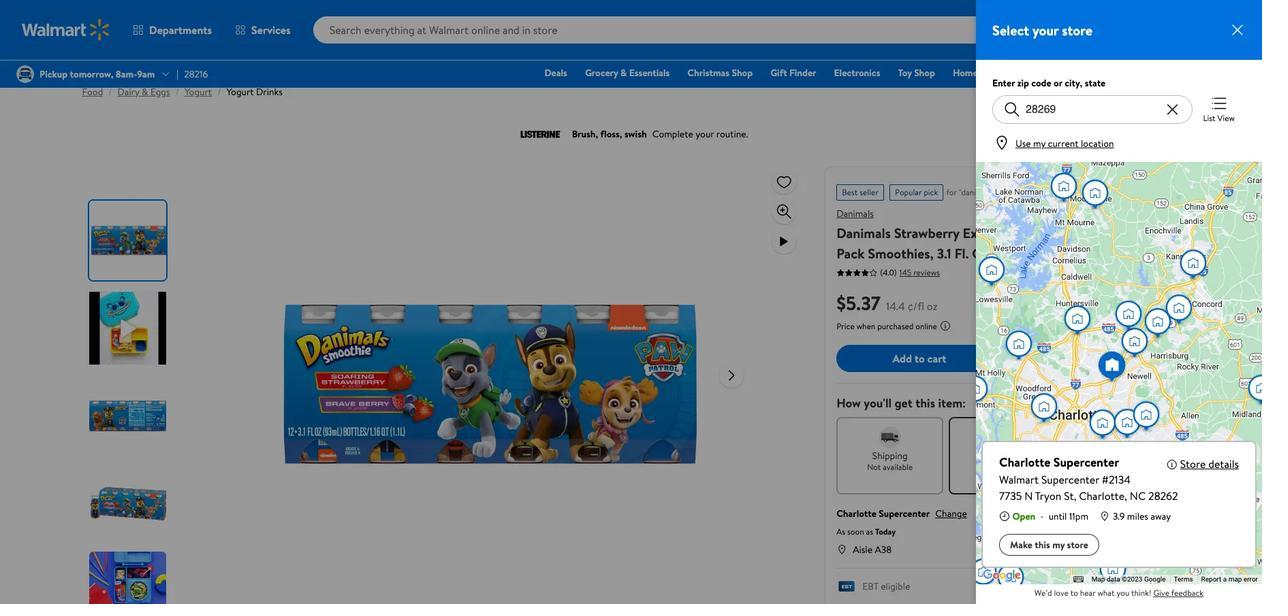 Task type: describe. For each thing, give the bounding box(es) containing it.
current
[[1048, 137, 1079, 151]]

0 vertical spatial charlotte store image
[[1129, 400, 1164, 434]]

danimals strawberry explosion & mixed berry variety pack smoothies, 3.1 fl. oz. bottles, 12 count - image 1 of 10 image
[[89, 201, 169, 281]]

8
[[1232, 15, 1236, 27]]

add
[[893, 351, 912, 366]]

pack
[[837, 245, 865, 263]]

keyboard shortcuts image
[[1074, 577, 1084, 583]]

danimals strawberry explosion & mixed berry variety pack smoothies, 3.1 fl. oz. bottles, 12 count - image 2 of 10 image
[[89, 289, 169, 369]]

today for pickup
[[992, 462, 1013, 473]]

charlotte supercenter element
[[999, 454, 1119, 472]]

christmas shop
[[688, 66, 753, 80]]

eggs
[[150, 85, 170, 99]]

walmart supercenter #2134 7735 n tryon st, charlotte, nc 28262
[[999, 473, 1178, 504]]

ebt image
[[837, 582, 857, 595]]

list view
[[1203, 113, 1235, 124]]

add to favorites list, danimals strawberry explosion & mixed berry variety pack smoothies, 3.1 fl. oz. bottles, 12 count image
[[776, 173, 792, 190]]

toy shop
[[898, 66, 935, 80]]

give
[[1154, 588, 1170, 599]]

locust supercenter image
[[1245, 373, 1262, 407]]

food link
[[82, 85, 103, 99]]

grocery & essentials link
[[579, 65, 676, 80]]

danimals link
[[837, 207, 874, 221]]

zip
[[1018, 76, 1029, 90]]

0 horizontal spatial &
[[142, 85, 148, 99]]

available
[[883, 462, 913, 473]]

1 yogurt from the left
[[185, 85, 212, 99]]

intent image for shipping image
[[879, 427, 901, 449]]

dairy
[[118, 85, 139, 99]]

145 reviews link
[[897, 267, 940, 278]]

8 $79.40
[[1219, 15, 1239, 43]]

3.9 miles away
[[1113, 510, 1171, 524]]

n
[[1025, 489, 1033, 504]]

make
[[1010, 539, 1033, 552]]

miles
[[1127, 510, 1149, 524]]

aisle
[[853, 544, 873, 557]]

this inside button
[[1035, 539, 1050, 552]]

change button
[[935, 508, 967, 521]]

145
[[900, 267, 912, 278]]

cart
[[928, 351, 947, 366]]

love
[[1054, 588, 1069, 599]]

grocery & essentials
[[585, 66, 670, 80]]

belmont supercenter image
[[958, 374, 992, 408]]

3 / from the left
[[217, 85, 221, 99]]

give feedback button
[[1154, 588, 1204, 600]]

danimals strawberry explosion & mixed berry variety pack smoothies, 3.1 fl. oz. bottles, 12 count - image 5 of 10 image
[[89, 552, 169, 605]]

open
[[1013, 510, 1036, 524]]

charlotte supercenter selected image
[[1095, 350, 1129, 384]]

state
[[1085, 76, 1106, 90]]

pickup today
[[989, 450, 1017, 473]]

pick
[[924, 187, 938, 198]]

0 horizontal spatial my
[[1033, 137, 1046, 151]]

select your store dialog
[[894, 0, 1262, 605]]

rock hill supercenter image
[[994, 562, 1028, 596]]

finder
[[790, 66, 816, 80]]

map
[[1092, 576, 1105, 584]]

to inside dialog
[[1071, 588, 1078, 599]]

grocery
[[585, 66, 618, 80]]

terms link
[[1174, 576, 1193, 584]]

14.4
[[886, 299, 905, 314]]

¢/fl
[[908, 299, 924, 314]]

for "danimals yogurt"
[[946, 187, 1020, 198]]

close panel image
[[1230, 22, 1246, 38]]

make this my store button
[[999, 535, 1099, 557]]

aisle a38
[[853, 544, 892, 557]]

1 danimals from the top
[[837, 207, 874, 221]]

hear
[[1080, 588, 1096, 599]]

st,
[[1064, 489, 1077, 504]]

delivery
[[1098, 450, 1132, 463]]

you
[[1117, 588, 1130, 599]]

1 / from the left
[[109, 85, 112, 99]]

bottles,
[[995, 245, 1041, 263]]

$5.37
[[837, 290, 881, 317]]

shop for toy shop
[[914, 66, 935, 80]]

nc
[[1130, 489, 1146, 504]]

supercenter for walmart supercenter #2134 7735 n tryon st, charlotte, nc 28262
[[1042, 473, 1100, 488]]

charlotte for charlotte supercenter change as soon as today
[[837, 508, 877, 521]]

indian trail supercenter image
[[1149, 481, 1183, 515]]

1 vertical spatial charlotte store image
[[1083, 470, 1117, 504]]

concord neighborhood market image
[[1141, 306, 1175, 340]]

select your store
[[993, 21, 1093, 39]]

walmart supercenter element
[[999, 472, 1178, 488]]

auto
[[1045, 66, 1065, 80]]

your
[[1033, 21, 1059, 39]]

0 vertical spatial store
[[1062, 21, 1093, 39]]

eligible
[[881, 580, 910, 594]]

shipping
[[873, 450, 908, 463]]

Search search field
[[313, 16, 1032, 44]]

0 horizontal spatial concord supercenter image
[[1112, 299, 1146, 333]]

walmart
[[999, 473, 1039, 488]]

mooresville neighborhood market image
[[1078, 177, 1112, 212]]

use my current location
[[1016, 137, 1114, 151]]

walmart+
[[1199, 66, 1240, 80]]

2 danimals from the top
[[837, 224, 891, 243]]

toy
[[898, 66, 912, 80]]

seller
[[860, 187, 879, 198]]

berry
[[1076, 224, 1108, 243]]

gift finder link
[[764, 65, 823, 80]]

clear zip code or city, state field image
[[1165, 102, 1181, 118]]

as
[[866, 527, 873, 538]]

think!
[[1132, 588, 1152, 599]]

one
[[1135, 66, 1156, 80]]

details
[[1209, 457, 1239, 472]]

indian land supercenter image
[[1050, 522, 1084, 556]]

map
[[1229, 576, 1242, 584]]

as
[[837, 527, 845, 538]]

charlotte for charlotte supercenter
[[999, 454, 1051, 471]]

supercenter for charlotte supercenter
[[1054, 454, 1119, 471]]

how you'll get this item:
[[837, 395, 966, 412]]

rock hill neighborhood market image
[[967, 557, 1001, 591]]

yogurt link
[[185, 85, 212, 99]]

map region
[[894, 98, 1262, 605]]

popular
[[895, 187, 922, 198]]

delivery today
[[1098, 450, 1132, 473]]

huntersville supercenter image
[[1061, 303, 1095, 338]]

fashion
[[996, 66, 1027, 80]]

tryon
[[1035, 489, 1062, 504]]



Task type: vqa. For each thing, say whether or not it's contained in the screenshot.
tools related to Air
no



Task type: locate. For each thing, give the bounding box(es) containing it.
christmas
[[688, 66, 730, 80]]

store details
[[1180, 457, 1239, 472]]

supercenter up the st,
[[1042, 473, 1100, 488]]

shop for christmas shop
[[732, 66, 753, 80]]

0 horizontal spatial this
[[916, 395, 935, 412]]

google
[[1144, 576, 1166, 584]]

what
[[1098, 588, 1115, 599]]

1 vertical spatial supercenter
[[1042, 473, 1100, 488]]

1 vertical spatial danimals
[[837, 224, 891, 243]]

charlotte neighborhood market image
[[1118, 326, 1152, 360], [1110, 407, 1144, 441], [1045, 474, 1079, 508]]

today inside charlotte supercenter change as soon as today
[[875, 527, 896, 538]]

today
[[992, 462, 1013, 473], [1105, 462, 1125, 473], [875, 527, 896, 538]]

& inside "danimals danimals strawberry explosion & mixed berry variety pack smoothies, 3.1 fl. oz. bottles, 12 count"
[[1024, 224, 1033, 243]]

supercenter for charlotte supercenter change as soon as today
[[879, 508, 930, 521]]

auto link
[[1039, 65, 1071, 80]]

next media item image
[[724, 368, 740, 384]]

danimals strawberry explosion & mixed berry variety pack smoothies, 3.1 fl. oz. bottles, 12 count - image 4 of 10 image
[[89, 465, 169, 544]]

concord supercenter image
[[1162, 293, 1196, 327], [1112, 299, 1146, 333]]

store
[[1062, 21, 1093, 39], [1067, 539, 1089, 552]]

28262
[[1149, 489, 1178, 504]]

1 vertical spatial to
[[1071, 588, 1078, 599]]

report a map error
[[1201, 576, 1258, 584]]

danimals danimals strawberry explosion & mixed berry variety pack smoothies, 3.1 fl. oz. bottles, 12 count
[[837, 207, 1154, 263]]

store details button
[[1180, 454, 1239, 476]]

concord supercenter image down the 'kannapolis supercenter' "image"
[[1162, 293, 1196, 327]]

danimals down danimals link
[[837, 224, 891, 243]]

today inside pickup today
[[992, 462, 1013, 473]]

make this my store
[[1010, 539, 1089, 552]]

yogurt
[[185, 85, 212, 99], [226, 85, 254, 99]]

this right make
[[1035, 539, 1050, 552]]

0 vertical spatial charlotte
[[999, 454, 1051, 471]]

my inside button
[[1053, 539, 1065, 552]]

store down the 11pm
[[1067, 539, 1089, 552]]

/ right eggs
[[176, 85, 179, 99]]

1 vertical spatial charlotte neighborhood market image
[[1110, 407, 1144, 441]]

food / dairy & eggs / yogurt / yogurt drinks
[[82, 85, 283, 99]]

danimals down best seller
[[837, 207, 874, 221]]

1 horizontal spatial concord supercenter image
[[1162, 293, 1196, 327]]

drinks
[[256, 85, 283, 99]]

charlotte neighborhood market image up until on the right bottom of page
[[1045, 474, 1079, 508]]

essentials
[[629, 66, 670, 80]]

charlotte supercenter image
[[1002, 329, 1036, 363], [1027, 391, 1061, 425], [1086, 408, 1120, 442], [1008, 440, 1042, 474], [1108, 445, 1142, 479]]

shop right christmas
[[732, 66, 753, 80]]

my down until on the right bottom of page
[[1053, 539, 1065, 552]]

0 vertical spatial this
[[916, 395, 935, 412]]

0 horizontal spatial charlotte
[[837, 508, 877, 521]]

registry
[[1083, 66, 1118, 80]]

until
[[1049, 510, 1067, 524]]

& up bottles,
[[1024, 224, 1033, 243]]

intent image for pickup image
[[992, 427, 1014, 449]]

Walmart Site-Wide search field
[[313, 16, 1032, 44]]

map data ©2023 google
[[1092, 576, 1166, 584]]

tega cay supercenter image
[[978, 500, 1012, 534]]

charlotte up soon on the bottom of the page
[[837, 508, 877, 521]]

0 vertical spatial &
[[621, 66, 627, 80]]

online
[[916, 321, 937, 332]]

& left eggs
[[142, 85, 148, 99]]

2 yogurt from the left
[[226, 85, 254, 99]]

electronics link
[[828, 65, 887, 80]]

toy shop link
[[892, 65, 941, 80]]

soon
[[847, 527, 864, 538]]

my right use on the top of the page
[[1033, 137, 1046, 151]]

1 horizontal spatial this
[[1035, 539, 1050, 552]]

yogurt right eggs
[[185, 85, 212, 99]]

charlotte neighborhood market image up delivery on the bottom
[[1110, 407, 1144, 441]]

12
[[1044, 245, 1057, 263]]

7735 n tryon st element
[[999, 488, 1178, 505]]

0 vertical spatial my
[[1033, 137, 1046, 151]]

0 horizontal spatial yogurt
[[185, 85, 212, 99]]

feedback
[[1171, 588, 1204, 599]]

danimals
[[837, 207, 874, 221], [837, 224, 891, 243]]

use
[[1016, 137, 1031, 151]]

walmart image
[[22, 19, 110, 41]]

view video image
[[776, 234, 792, 250]]

/ right yogurt link
[[217, 85, 221, 99]]

registry link
[[1077, 65, 1124, 80]]

0 horizontal spatial charlotte store image
[[1083, 470, 1117, 504]]

0 vertical spatial supercenter
[[1054, 454, 1119, 471]]

charlotte up walmart
[[999, 454, 1051, 471]]

today right as
[[875, 527, 896, 538]]

charlotte inside charlotte supercenter change as soon as today
[[837, 508, 877, 521]]

error
[[1244, 576, 1258, 584]]

google image
[[980, 567, 1025, 585]]

2 horizontal spatial /
[[217, 85, 221, 99]]

store
[[1180, 457, 1206, 472]]

ebt eligible
[[863, 580, 910, 594]]

today down the intent image for pickup
[[992, 462, 1013, 473]]

fort mill neighborhood market image
[[1010, 525, 1044, 559]]

select
[[993, 21, 1029, 39]]

walmart+ link
[[1193, 65, 1246, 80]]

supercenter up a38
[[879, 508, 930, 521]]

shop right toy
[[914, 66, 935, 80]]

get
[[895, 395, 913, 412]]

a
[[1223, 576, 1227, 584]]

1 vertical spatial this
[[1035, 539, 1050, 552]]

store inside button
[[1067, 539, 1089, 552]]

home
[[953, 66, 978, 80]]

2 vertical spatial &
[[1024, 224, 1033, 243]]

add to cart button
[[837, 345, 1003, 373]]

today inside delivery today
[[1105, 462, 1125, 473]]

charlotte supercenter
[[999, 454, 1119, 471]]

1 vertical spatial my
[[1053, 539, 1065, 552]]

supercenter inside walmart supercenter #2134 7735 n tryon st, charlotte, nc 28262
[[1042, 473, 1100, 488]]

this right get
[[916, 395, 935, 412]]

1 horizontal spatial shop
[[914, 66, 935, 80]]

3.1
[[937, 245, 952, 263]]

you'll
[[864, 395, 892, 412]]

mooresville supercenter image
[[1047, 171, 1081, 205]]

to inside button
[[915, 351, 925, 366]]

2 / from the left
[[176, 85, 179, 99]]

to right love
[[1071, 588, 1078, 599]]

charlotte neighborhood market image right huntersville supercenter 'image'
[[1118, 326, 1152, 360]]

2 shop from the left
[[914, 66, 935, 80]]

we'd love to hear what you think! give feedback
[[1035, 588, 1204, 599]]

best
[[842, 187, 858, 198]]

away
[[1151, 510, 1171, 524]]

when
[[857, 321, 876, 332]]

today down intent image for delivery
[[1105, 462, 1125, 473]]

1 horizontal spatial to
[[1071, 588, 1078, 599]]

list
[[1203, 113, 1216, 124]]

strawberry
[[894, 224, 960, 243]]

zoom image modal image
[[776, 204, 792, 220]]

0 horizontal spatial today
[[875, 527, 896, 538]]

& right grocery
[[621, 66, 627, 80]]

location
[[1081, 137, 1114, 151]]

deals
[[545, 66, 567, 80]]

0 vertical spatial danimals
[[837, 207, 874, 221]]

gift finder
[[771, 66, 816, 80]]

fashion link
[[990, 65, 1033, 80]]

how
[[837, 395, 861, 412]]

sponsored
[[1129, 124, 1167, 136]]

7735
[[999, 489, 1022, 504]]

intent image for delivery image
[[1104, 427, 1126, 449]]

kannapolis supercenter image
[[1177, 248, 1211, 282]]

1 horizontal spatial charlotte
[[999, 454, 1051, 471]]

legal information image
[[940, 321, 951, 332]]

1 horizontal spatial /
[[176, 85, 179, 99]]

1 vertical spatial charlotte
[[837, 508, 877, 521]]

1 vertical spatial store
[[1067, 539, 1089, 552]]

home link
[[947, 65, 984, 80]]

©2023
[[1122, 576, 1143, 584]]

yogurt left drinks
[[226, 85, 254, 99]]

store right your
[[1062, 21, 1093, 39]]

(4.0)
[[880, 267, 897, 279]]

my
[[1033, 137, 1046, 151], [1053, 539, 1065, 552]]

·
[[1041, 510, 1043, 524]]

debit
[[1158, 66, 1182, 80]]

supercenter inside charlotte supercenter change as soon as today
[[879, 508, 930, 521]]

1 vertical spatial &
[[142, 85, 148, 99]]

data
[[1107, 576, 1120, 584]]

0 vertical spatial charlotte neighborhood market image
[[1118, 326, 1152, 360]]

3.9
[[1113, 510, 1125, 524]]

danimals strawberry explosion & mixed berry variety pack smoothies, 3.1 fl. oz. bottles, 12 count - image 3 of 10 image
[[89, 377, 169, 456]]

variety
[[1112, 224, 1154, 243]]

enter
[[993, 76, 1015, 90]]

Enter zip code or city, state text field
[[1020, 96, 1165, 123]]

2 horizontal spatial today
[[1105, 462, 1125, 473]]

code
[[1032, 76, 1052, 90]]

$79.40
[[1219, 33, 1239, 43]]

(4.0) 145 reviews
[[880, 267, 940, 279]]

0 horizontal spatial to
[[915, 351, 925, 366]]

salisbury supercenter image
[[1240, 130, 1262, 165]]

1 horizontal spatial yogurt
[[226, 85, 254, 99]]

today for delivery
[[1105, 462, 1125, 473]]

1 horizontal spatial today
[[992, 462, 1013, 473]]

1 horizontal spatial charlotte store image
[[1129, 400, 1164, 434]]

mixed
[[1036, 224, 1073, 243]]

0 horizontal spatial shop
[[732, 66, 753, 80]]

0 horizontal spatial /
[[109, 85, 112, 99]]

gift
[[771, 66, 787, 80]]

concord supercenter image right huntersville supercenter 'image'
[[1112, 299, 1146, 333]]

2 horizontal spatial &
[[1024, 224, 1033, 243]]

fl.
[[955, 245, 969, 263]]

denver supercenter image
[[975, 254, 1009, 289]]

reviews
[[914, 267, 940, 278]]

1 horizontal spatial &
[[621, 66, 627, 80]]

use my current location button
[[1010, 137, 1118, 151]]

waxhaw neighborhood market image
[[1096, 554, 1130, 588]]

electronics
[[834, 66, 880, 80]]

supercenter up walmart supercenter element
[[1054, 454, 1119, 471]]

charlotte inside "select your store" dialog
[[999, 454, 1051, 471]]

food
[[82, 85, 103, 99]]

1 horizontal spatial my
[[1053, 539, 1065, 552]]

0 vertical spatial to
[[915, 351, 925, 366]]

add to cart
[[893, 351, 947, 366]]

2 vertical spatial charlotte neighborhood market image
[[1045, 474, 1079, 508]]

1 shop from the left
[[732, 66, 753, 80]]

charlotte store image
[[1129, 400, 1164, 434], [1083, 470, 1117, 504]]

report
[[1201, 576, 1222, 584]]

2 vertical spatial supercenter
[[879, 508, 930, 521]]

to left cart
[[915, 351, 925, 366]]

&
[[621, 66, 627, 80], [142, 85, 148, 99], [1024, 224, 1033, 243]]

/ right food at the top left
[[109, 85, 112, 99]]



